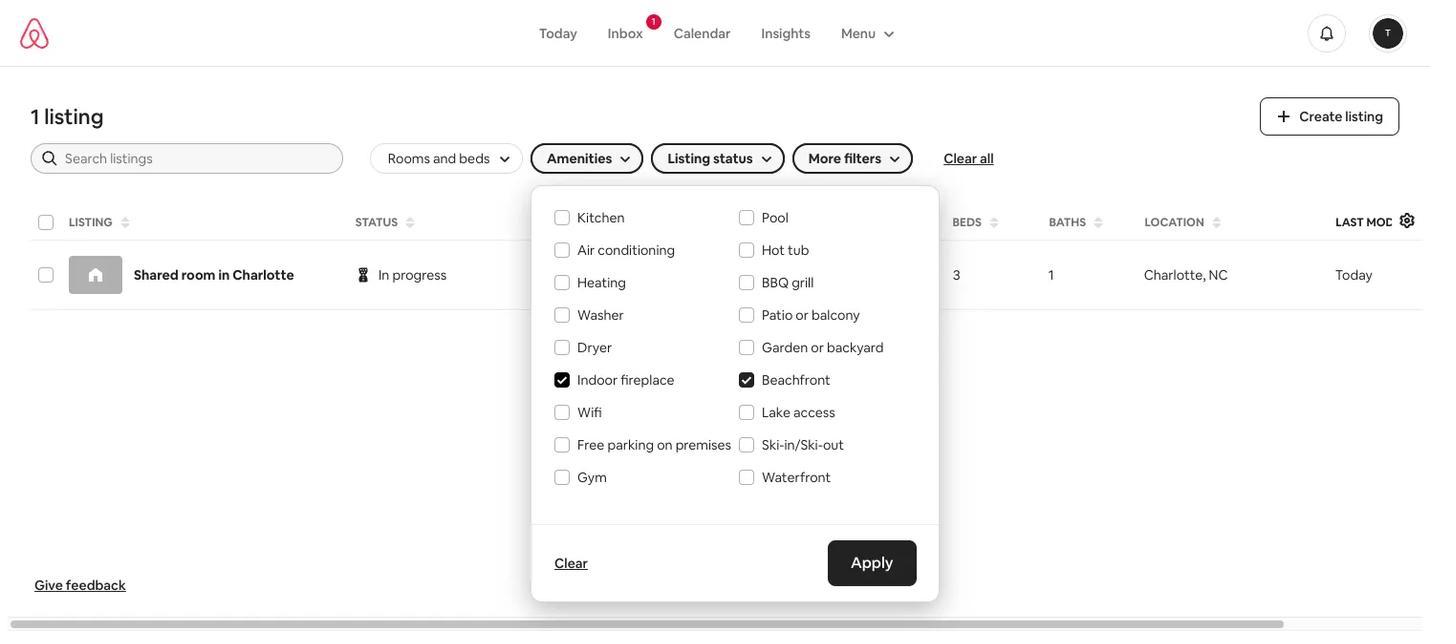 Task type: locate. For each thing, give the bounding box(es) containing it.
modified
[[1366, 215, 1422, 230]]

1 vertical spatial clear
[[555, 555, 588, 573]]

shared room in charlotte
[[134, 267, 294, 284]]

today down last
[[1335, 267, 1373, 284]]

1
[[652, 15, 656, 27], [31, 103, 40, 130], [1048, 267, 1054, 284]]

or
[[796, 307, 809, 324], [811, 339, 824, 357]]

charlotte
[[233, 267, 294, 284]]

0 vertical spatial 1
[[652, 15, 656, 27]]

clear all button
[[944, 149, 994, 168]]

0 horizontal spatial listing
[[44, 103, 104, 130]]

1 vertical spatial or
[[811, 339, 824, 357]]

1 horizontal spatial clear
[[944, 150, 977, 167]]

clear
[[944, 150, 977, 167], [555, 555, 588, 573]]

status button
[[350, 209, 537, 236]]

main navigation menu image
[[1373, 18, 1403, 48]]

0 horizontal spatial 1
[[31, 103, 40, 130]]

dryer
[[578, 339, 612, 357]]

Search text field
[[65, 149, 330, 168]]

today
[[539, 24, 577, 42], [1335, 267, 1373, 284]]

all
[[980, 150, 994, 167]]

amenities button
[[531, 143, 644, 174]]

conditioning
[[598, 242, 675, 259]]

2 horizontal spatial 1
[[1048, 267, 1054, 284]]

calendar link
[[658, 15, 746, 51]]

create
[[1300, 108, 1343, 125]]

listing
[[44, 103, 104, 130], [1346, 108, 1383, 125]]

clear for clear all
[[944, 150, 977, 167]]

or right the patio
[[796, 307, 809, 324]]

0 horizontal spatial clear
[[555, 555, 588, 573]]

clear down gym
[[555, 555, 588, 573]]

create listing link
[[1260, 98, 1400, 136]]

instant book
[[738, 215, 823, 230]]

garden
[[762, 339, 808, 357]]

air
[[578, 242, 595, 259]]

1 vertical spatial 1
[[31, 103, 40, 130]]

1 horizontal spatial today
[[1335, 267, 1373, 284]]

insights
[[762, 24, 811, 42]]

kitchen
[[578, 209, 625, 227]]

today left inbox
[[539, 24, 577, 42]]

listing
[[69, 215, 113, 230]]

1 horizontal spatial or
[[811, 339, 824, 357]]

apply
[[850, 554, 893, 574]]

1 horizontal spatial 1
[[652, 15, 656, 27]]

feedback
[[66, 577, 126, 595]]

ski-
[[762, 437, 784, 454]]

give feedback button
[[27, 570, 134, 602]]

2 vertical spatial 1
[[1048, 267, 1054, 284]]

status
[[356, 215, 398, 230]]

baths button
[[1043, 209, 1135, 236]]

heating
[[578, 274, 626, 292]]

location
[[1144, 215, 1204, 230]]

0 vertical spatial today
[[539, 24, 577, 42]]

hot tub
[[762, 242, 809, 259]]

bbq
[[762, 274, 789, 292]]

1 vertical spatial today
[[1335, 267, 1373, 284]]

last
[[1335, 215, 1364, 230]]

or right garden
[[811, 339, 824, 357]]

1 horizontal spatial listing
[[1346, 108, 1383, 125]]

air conditioning
[[578, 242, 675, 259]]

free parking on premises
[[578, 437, 731, 454]]

clear left all
[[944, 150, 977, 167]]

today link
[[524, 15, 593, 51]]

ski-in/ski-out
[[762, 437, 844, 454]]

clear button
[[547, 548, 596, 580]]

menu button
[[826, 15, 907, 51]]

clear inside apply dialog
[[555, 555, 588, 573]]

beds button
[[947, 209, 1039, 236]]

0 vertical spatial or
[[796, 307, 809, 324]]

in/ski-
[[784, 437, 823, 454]]

1 for 1 listing
[[31, 103, 40, 130]]

in progress
[[379, 267, 447, 284]]

listing for 1 listing
[[44, 103, 104, 130]]

0 vertical spatial clear
[[944, 150, 977, 167]]

shared
[[134, 267, 179, 284]]

tub
[[788, 242, 809, 259]]

free
[[578, 437, 605, 454]]

nc
[[1209, 267, 1228, 284]]

0 horizontal spatial or
[[796, 307, 809, 324]]



Task type: describe. For each thing, give the bounding box(es) containing it.
premises
[[676, 437, 731, 454]]

lake
[[762, 404, 791, 422]]

bbq grill
[[762, 274, 814, 292]]

inbox 1 calendar
[[608, 15, 731, 42]]

room
[[181, 267, 216, 284]]

apply dialog
[[531, 185, 940, 603]]

lake access
[[762, 404, 835, 422]]

indoor
[[578, 372, 618, 389]]

last modified
[[1335, 215, 1422, 230]]

last modified button
[[1330, 209, 1430, 236]]

hot
[[762, 242, 785, 259]]

amenities
[[547, 150, 612, 167]]

finish
[[562, 267, 598, 284]]

clear all
[[944, 150, 994, 167]]

1 listing
[[31, 103, 104, 130]]

3
[[953, 267, 960, 284]]

fireplace
[[621, 372, 675, 389]]

beds
[[953, 215, 982, 230]]

give feedback
[[34, 577, 126, 595]]

inbox
[[608, 24, 643, 42]]

indoor fireplace
[[578, 372, 675, 389]]

patio
[[762, 307, 793, 324]]

beachfront
[[762, 372, 831, 389]]

create listing
[[1300, 108, 1383, 125]]

out
[[823, 437, 844, 454]]

calendar
[[674, 24, 731, 42]]

garden or backyard
[[762, 339, 884, 357]]

instant book off image
[[738, 268, 753, 283]]

1 inside the inbox 1 calendar
[[652, 15, 656, 27]]

pool
[[762, 209, 789, 227]]

1 for 1
[[1048, 267, 1054, 284]]

wifi
[[578, 404, 602, 422]]

backyard
[[827, 339, 884, 357]]

or for backyard
[[811, 339, 824, 357]]

0 horizontal spatial today
[[539, 24, 577, 42]]

progress
[[392, 267, 447, 284]]

access
[[794, 404, 835, 422]]

charlotte, nc
[[1144, 267, 1228, 284]]

patio or balcony
[[762, 307, 860, 324]]

in
[[218, 267, 230, 284]]

washer
[[578, 307, 624, 324]]

apply button
[[827, 541, 916, 587]]

charlotte,
[[1144, 267, 1206, 284]]

1 listing heading
[[31, 103, 1237, 130]]

in
[[379, 267, 389, 284]]

off
[[761, 267, 781, 284]]

or for balcony
[[796, 307, 809, 324]]

grill
[[792, 274, 814, 292]]

parking
[[608, 437, 654, 454]]

instant book button
[[732, 209, 846, 236]]

book
[[789, 215, 823, 230]]

listing button
[[63, 209, 346, 236]]

baths
[[1048, 215, 1085, 230]]

location button
[[1138, 209, 1326, 236]]

listing for create listing
[[1346, 108, 1383, 125]]

finish link
[[547, 259, 613, 292]]

balcony
[[812, 307, 860, 324]]

waterfront
[[762, 469, 831, 487]]

give
[[34, 577, 63, 595]]

gym
[[578, 469, 607, 487]]

instant
[[738, 215, 787, 230]]

menu
[[841, 24, 876, 42]]

on
[[657, 437, 673, 454]]

insights link
[[746, 15, 826, 51]]

clear for clear
[[555, 555, 588, 573]]



Task type: vqa. For each thing, say whether or not it's contained in the screenshot.
1 listing's the 1
yes



